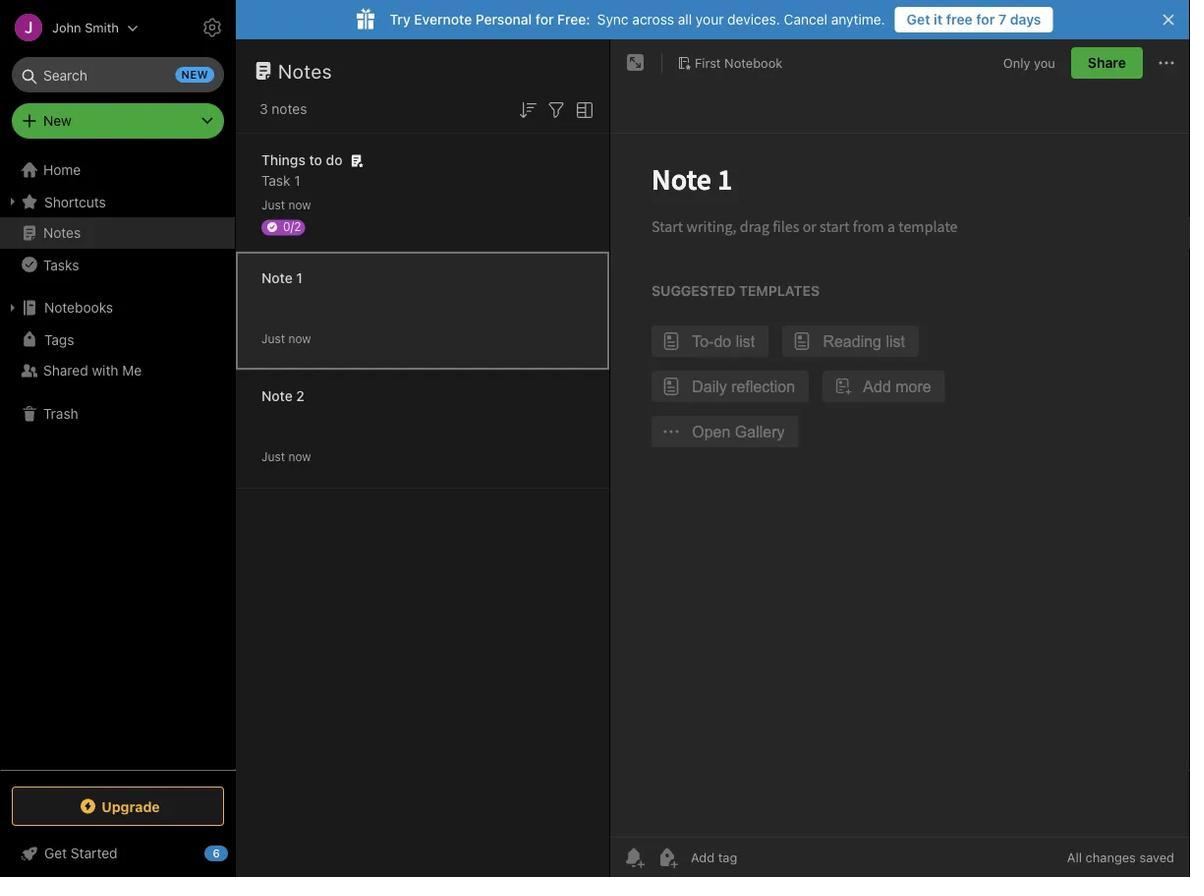 Task type: describe. For each thing, give the bounding box(es) containing it.
with
[[92, 362, 118, 379]]

3 notes
[[260, 101, 307, 117]]

for for free:
[[536, 11, 554, 28]]

shortcuts button
[[0, 186, 235, 217]]

settings image
[[201, 16, 224, 39]]

1 now from the top
[[288, 198, 311, 212]]

tree containing home
[[0, 154, 236, 769]]

2 just from the top
[[262, 332, 285, 346]]

1 for note 1
[[296, 270, 303, 286]]

try
[[390, 11, 411, 28]]

2 just now from the top
[[262, 332, 311, 346]]

tags
[[44, 331, 74, 347]]

get for get it free for 7 days
[[907, 11, 931, 28]]

3 just now from the top
[[262, 450, 311, 464]]

home link
[[0, 154, 236, 186]]

3
[[260, 101, 268, 117]]

1 horizontal spatial notes
[[278, 59, 332, 82]]

home
[[43, 162, 81, 178]]

only you
[[1004, 55, 1056, 70]]

share button
[[1072, 47, 1144, 79]]

Add tag field
[[689, 849, 837, 866]]

more actions image
[[1155, 51, 1179, 75]]

shared with me
[[43, 362, 142, 379]]

for for 7
[[977, 11, 996, 28]]

add a reminder image
[[622, 846, 646, 869]]

evernote
[[414, 11, 472, 28]]

things
[[262, 152, 306, 168]]

More actions field
[[1155, 47, 1179, 79]]

task 1
[[262, 173, 301, 189]]

Note Editor text field
[[611, 134, 1191, 837]]

6
[[213, 847, 220, 860]]

it
[[934, 11, 943, 28]]

Add filters field
[[545, 96, 568, 122]]

john smith
[[52, 20, 119, 35]]

task
[[262, 173, 291, 189]]

3 just from the top
[[262, 450, 285, 464]]

new search field
[[26, 57, 214, 92]]

1 for task 1
[[294, 173, 301, 189]]

days
[[1011, 11, 1042, 28]]

tags button
[[0, 323, 235, 355]]

free
[[947, 11, 973, 28]]

shortcuts
[[44, 193, 106, 210]]

smith
[[85, 20, 119, 35]]

me
[[122, 362, 142, 379]]

notebooks
[[44, 299, 113, 316]]

View options field
[[568, 96, 597, 122]]

sync
[[598, 11, 629, 28]]

try evernote personal for free: sync across all your devices. cancel anytime.
[[390, 11, 886, 28]]

tasks button
[[0, 249, 235, 280]]

all
[[1068, 850, 1083, 865]]

things to do
[[262, 152, 343, 168]]

do
[[326, 152, 343, 168]]

add tag image
[[656, 846, 679, 869]]

7
[[999, 11, 1007, 28]]

share
[[1088, 55, 1127, 71]]

upgrade
[[102, 798, 160, 814]]

saved
[[1140, 850, 1175, 865]]



Task type: locate. For each thing, give the bounding box(es) containing it.
devices.
[[728, 11, 781, 28]]

1 note from the top
[[262, 270, 293, 286]]

notebooks link
[[0, 292, 235, 323]]

cancel
[[784, 11, 828, 28]]

0 vertical spatial get
[[907, 11, 931, 28]]

expand note image
[[624, 51, 648, 75]]

1
[[294, 173, 301, 189], [296, 270, 303, 286]]

0 vertical spatial note
[[262, 270, 293, 286]]

tasks
[[43, 256, 79, 273]]

get left it
[[907, 11, 931, 28]]

changes
[[1086, 850, 1137, 865]]

expand notebooks image
[[5, 300, 21, 316]]

shared
[[43, 362, 88, 379]]

note for note 1
[[262, 270, 293, 286]]

just now up note 2
[[262, 332, 311, 346]]

for
[[536, 11, 554, 28], [977, 11, 996, 28]]

1 down things to do
[[294, 173, 301, 189]]

notebook
[[725, 55, 783, 70]]

just now
[[262, 198, 311, 212], [262, 332, 311, 346], [262, 450, 311, 464]]

get inside button
[[907, 11, 931, 28]]

for left the 7
[[977, 11, 996, 28]]

2 vertical spatial now
[[288, 450, 311, 464]]

first
[[695, 55, 721, 70]]

tree
[[0, 154, 236, 769]]

0 vertical spatial just now
[[262, 198, 311, 212]]

shared with me link
[[0, 355, 235, 386]]

get
[[907, 11, 931, 28], [44, 845, 67, 861]]

1 just now from the top
[[262, 198, 311, 212]]

trash
[[43, 406, 78, 422]]

Sort options field
[[516, 96, 540, 122]]

0 horizontal spatial for
[[536, 11, 554, 28]]

2 for from the left
[[977, 11, 996, 28]]

new
[[43, 113, 72, 129]]

1 vertical spatial note
[[262, 388, 293, 404]]

1 vertical spatial 1
[[296, 270, 303, 286]]

3 now from the top
[[288, 450, 311, 464]]

new
[[181, 68, 208, 81]]

click to collapse image
[[229, 841, 243, 864]]

get left "started"
[[44, 845, 67, 861]]

only
[[1004, 55, 1031, 70]]

first notebook button
[[671, 49, 790, 77]]

2 now from the top
[[288, 332, 311, 346]]

notes
[[272, 101, 307, 117]]

just now up 0/2
[[262, 198, 311, 212]]

now up 2
[[288, 332, 311, 346]]

upgrade button
[[12, 787, 224, 826]]

get for get started
[[44, 845, 67, 861]]

just now down note 2
[[262, 450, 311, 464]]

trash link
[[0, 398, 235, 430]]

Account field
[[0, 8, 139, 47]]

0 vertical spatial notes
[[278, 59, 332, 82]]

1 for from the left
[[536, 11, 554, 28]]

for left 'free:'
[[536, 11, 554, 28]]

now
[[288, 198, 311, 212], [288, 332, 311, 346], [288, 450, 311, 464]]

notes link
[[0, 217, 235, 249]]

notes up tasks
[[43, 225, 81, 241]]

add filters image
[[545, 98, 568, 122]]

free:
[[558, 11, 591, 28]]

2 note from the top
[[262, 388, 293, 404]]

tooltip
[[475, 52, 581, 90]]

0 vertical spatial 1
[[294, 173, 301, 189]]

0 vertical spatial now
[[288, 198, 311, 212]]

1 vertical spatial notes
[[43, 225, 81, 241]]

all changes saved
[[1068, 850, 1175, 865]]

now down 2
[[288, 450, 311, 464]]

first notebook
[[695, 55, 783, 70]]

1 vertical spatial just
[[262, 332, 285, 346]]

2
[[296, 388, 305, 404]]

just down note 2
[[262, 450, 285, 464]]

personal
[[476, 11, 532, 28]]

1 vertical spatial just now
[[262, 332, 311, 346]]

started
[[71, 845, 118, 861]]

0 vertical spatial just
[[262, 198, 285, 212]]

get it free for 7 days
[[907, 11, 1042, 28]]

0 horizontal spatial get
[[44, 845, 67, 861]]

just
[[262, 198, 285, 212], [262, 332, 285, 346], [262, 450, 285, 464]]

note for note 2
[[262, 388, 293, 404]]

note
[[262, 270, 293, 286], [262, 388, 293, 404]]

1 vertical spatial now
[[288, 332, 311, 346]]

all
[[678, 11, 692, 28]]

get started
[[44, 845, 118, 861]]

you
[[1034, 55, 1056, 70]]

1 down 0/2
[[296, 270, 303, 286]]

0/2
[[283, 220, 301, 234]]

note down 0/2
[[262, 270, 293, 286]]

now up 0/2
[[288, 198, 311, 212]]

get inside help and learning task checklist field
[[44, 845, 67, 861]]

note 2
[[262, 388, 305, 404]]

notes up notes
[[278, 59, 332, 82]]

get it free for 7 days button
[[895, 7, 1054, 32]]

for inside button
[[977, 11, 996, 28]]

notes
[[278, 59, 332, 82], [43, 225, 81, 241]]

across
[[633, 11, 674, 28]]

anytime.
[[832, 11, 886, 28]]

note 1
[[262, 270, 303, 286]]

Help and Learning task checklist field
[[0, 838, 236, 869]]

john
[[52, 20, 81, 35]]

1 horizontal spatial for
[[977, 11, 996, 28]]

note left 2
[[262, 388, 293, 404]]

just down task
[[262, 198, 285, 212]]

to
[[309, 152, 322, 168]]

1 vertical spatial get
[[44, 845, 67, 861]]

1 just from the top
[[262, 198, 285, 212]]

2 vertical spatial just
[[262, 450, 285, 464]]

2 vertical spatial just now
[[262, 450, 311, 464]]

Search text field
[[26, 57, 210, 92]]

your
[[696, 11, 724, 28]]

note window element
[[611, 39, 1191, 877]]

1 horizontal spatial get
[[907, 11, 931, 28]]

0 horizontal spatial notes
[[43, 225, 81, 241]]

just up note 2
[[262, 332, 285, 346]]

new button
[[12, 103, 224, 139]]



Task type: vqa. For each thing, say whether or not it's contained in the screenshot.
Add filters field
yes



